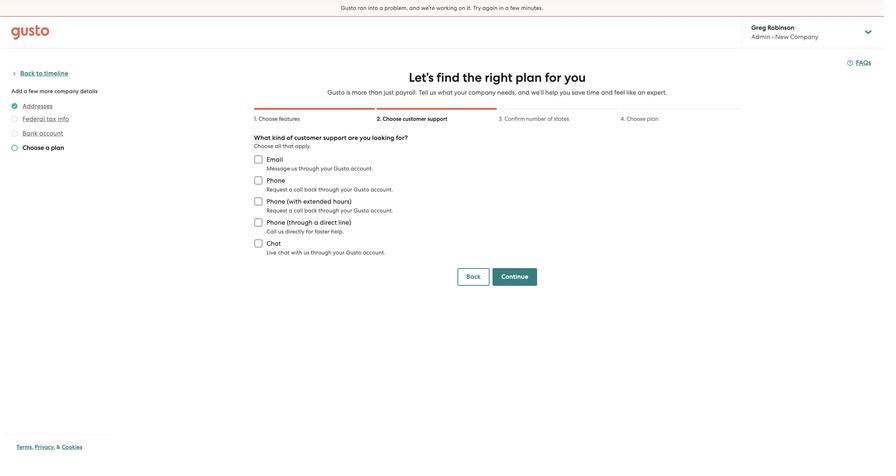 Task type: locate. For each thing, give the bounding box(es) containing it.
and left feel
[[601, 89, 613, 96]]

0 horizontal spatial plan
[[51, 144, 64, 152]]

we're
[[421, 5, 435, 11]]

a down the (with
[[289, 208, 293, 214]]

2 phone from the top
[[267, 198, 285, 205]]

request a call back through your gusto account.
[[267, 187, 393, 193], [267, 208, 393, 214]]

of inside what kind of customer support are you looking for? choose all that apply.
[[287, 134, 293, 142]]

2 request a call back through your gusto account. from the top
[[267, 208, 393, 214]]

plan
[[516, 70, 542, 85], [647, 116, 659, 122], [51, 144, 64, 152]]

gusto ran into a problem, and we're working on it. try again in a few minutes.
[[341, 5, 544, 11]]

through up direct
[[319, 208, 339, 214]]

1 vertical spatial back
[[304, 208, 317, 214]]

0 horizontal spatial company
[[54, 88, 79, 95]]

bank account button
[[23, 129, 63, 138]]

2 request from the top
[[267, 208, 288, 214]]

check image up check icon in the left top of the page
[[11, 131, 18, 137]]

2 , from the left
[[54, 445, 55, 451]]

phone
[[267, 177, 285, 184], [267, 198, 285, 205], [267, 219, 285, 226]]

plan down expert.
[[647, 116, 659, 122]]

add a few more company details
[[11, 88, 98, 95]]

1 vertical spatial of
[[287, 134, 293, 142]]

, left '&'
[[54, 445, 55, 451]]

home image
[[11, 25, 49, 40]]

1 vertical spatial support
[[323, 134, 347, 142]]

1 horizontal spatial support
[[428, 116, 448, 122]]

more inside let's find the right plan for you gusto is more than just payroll. tell us what your company needs, and we'll help you save time and feel like an expert.
[[352, 89, 367, 96]]

through
[[299, 166, 320, 172], [319, 187, 339, 193], [319, 208, 339, 214], [311, 250, 332, 256]]

2 vertical spatial plan
[[51, 144, 64, 152]]

choose
[[259, 116, 278, 122], [383, 116, 402, 122], [627, 116, 646, 122], [254, 143, 274, 150], [23, 144, 44, 152]]

line)
[[339, 219, 351, 226]]

support inside what kind of customer support are you looking for? choose all that apply.
[[323, 134, 347, 142]]

1 vertical spatial customer
[[294, 134, 322, 142]]

1 vertical spatial few
[[29, 88, 38, 95]]

bank
[[23, 130, 38, 137]]

account. for chat
[[363, 250, 386, 256]]

timeline
[[44, 70, 68, 77]]

plan up we'll
[[516, 70, 542, 85]]

0 vertical spatial phone
[[267, 177, 285, 184]]

1 call from the top
[[294, 187, 303, 193]]

back for back to timeline
[[20, 70, 35, 77]]

few right the in
[[511, 5, 520, 11]]

and
[[410, 5, 420, 11], [518, 89, 530, 96], [601, 89, 613, 96]]

1 vertical spatial request a call back through your gusto account.
[[267, 208, 393, 214]]

1 , from the left
[[32, 445, 33, 451]]

0 vertical spatial request a call back through your gusto account.
[[267, 187, 393, 193]]

is
[[346, 89, 351, 96]]

us right tell
[[430, 89, 436, 96]]

your inside let's find the right plan for you gusto is more than just payroll. tell us what your company needs, and we'll help you save time and feel like an expert.
[[454, 89, 467, 96]]

back
[[20, 70, 35, 77], [467, 273, 481, 281]]

you right the are
[[360, 134, 371, 142]]

customer up for?
[[403, 116, 426, 122]]

working
[[437, 5, 458, 11]]

confirm
[[505, 116, 525, 122]]

call us directly for faster help.
[[267, 229, 344, 235]]

choose inside list
[[23, 144, 44, 152]]

1 request from the top
[[267, 187, 288, 193]]

1 horizontal spatial ,
[[54, 445, 55, 451]]

1 phone from the top
[[267, 177, 285, 184]]

chat
[[267, 240, 281, 248]]

greg robinson admin • new company
[[752, 24, 819, 41]]

for
[[545, 70, 562, 85], [306, 229, 313, 235]]

request down the (with
[[267, 208, 288, 214]]

phone up 'call'
[[267, 219, 285, 226]]

let's find the right plan for you gusto is more than just payroll. tell us what your company needs, and we'll help you save time and feel like an expert.
[[328, 70, 668, 96]]

and left we're
[[410, 5, 420, 11]]

number
[[526, 116, 546, 122]]

request a call back through your gusto account. for phone (with extended hours)
[[267, 208, 393, 214]]

back for phone
[[304, 187, 317, 193]]

0 horizontal spatial of
[[287, 134, 293, 142]]

1 vertical spatial call
[[294, 208, 303, 214]]

of left states
[[548, 116, 553, 122]]

request a call back through your gusto account. up direct
[[267, 208, 393, 214]]

1 horizontal spatial more
[[352, 89, 367, 96]]

of for number
[[548, 116, 553, 122]]

request a call back through your gusto account. up extended at the top left of the page
[[267, 187, 393, 193]]

0 vertical spatial few
[[511, 5, 520, 11]]

back down phone (with extended hours)
[[304, 208, 317, 214]]

2 horizontal spatial and
[[601, 89, 613, 96]]

of for kind
[[287, 134, 293, 142]]

you for for
[[565, 70, 586, 85]]

customer
[[403, 116, 426, 122], [294, 134, 322, 142]]

1 horizontal spatial and
[[518, 89, 530, 96]]

call down the (with
[[294, 208, 303, 214]]

through down apply. at the left of the page
[[299, 166, 320, 172]]

1 horizontal spatial of
[[548, 116, 553, 122]]

0 vertical spatial for
[[545, 70, 562, 85]]

customer up apply. at the left of the page
[[294, 134, 322, 142]]

, left the privacy
[[32, 445, 33, 451]]

Phone (with extended hours) checkbox
[[250, 194, 267, 210]]

(with
[[287, 198, 302, 205]]

choose down what
[[254, 143, 274, 150]]

1 vertical spatial back
[[467, 273, 481, 281]]

faqs
[[857, 59, 872, 67]]

phone for phone (with extended hours)
[[267, 198, 285, 205]]

we'll
[[531, 89, 544, 96]]

expert.
[[647, 89, 668, 96]]

3 phone from the top
[[267, 219, 285, 226]]

robinson
[[768, 24, 795, 32]]

on
[[459, 5, 466, 11]]

choose down like
[[627, 116, 646, 122]]

request for phone
[[267, 187, 288, 193]]

all
[[275, 143, 281, 150]]

0 horizontal spatial support
[[323, 134, 347, 142]]

0 vertical spatial check image
[[11, 116, 18, 122]]

2 vertical spatial you
[[360, 134, 371, 142]]

try
[[474, 5, 481, 11]]

1 horizontal spatial for
[[545, 70, 562, 85]]

0 horizontal spatial for
[[306, 229, 313, 235]]

addresses button
[[23, 102, 53, 111]]

more
[[40, 88, 53, 95], [352, 89, 367, 96]]

1 request a call back through your gusto account. from the top
[[267, 187, 393, 193]]

phone left the (with
[[267, 198, 285, 205]]

like
[[627, 89, 637, 96]]

1 vertical spatial phone
[[267, 198, 285, 205]]

through up extended at the top left of the page
[[319, 187, 339, 193]]

back
[[304, 187, 317, 193], [304, 208, 317, 214]]

a
[[380, 5, 383, 11], [506, 5, 509, 11], [24, 88, 27, 95], [46, 144, 49, 152], [289, 187, 293, 193], [289, 208, 293, 214], [314, 219, 318, 226]]

a down account
[[46, 144, 49, 152]]

few
[[511, 5, 520, 11], [29, 88, 38, 95]]

through down the faster
[[311, 250, 332, 256]]

find
[[437, 70, 460, 85]]

apply.
[[295, 143, 311, 150]]

0 horizontal spatial back
[[20, 70, 35, 77]]

choose a plan list
[[11, 102, 108, 154]]

choose down bank
[[23, 144, 44, 152]]

1 horizontal spatial few
[[511, 5, 520, 11]]

for up "help"
[[545, 70, 562, 85]]

phone for phone (through a direct line)
[[267, 219, 285, 226]]

your down hours)
[[341, 208, 352, 214]]

0 vertical spatial back
[[20, 70, 35, 77]]

us right message
[[292, 166, 297, 172]]

check image down circle check image
[[11, 116, 18, 122]]

back up phone (with extended hours)
[[304, 187, 317, 193]]

1 horizontal spatial company
[[469, 89, 496, 96]]

than
[[369, 89, 382, 96]]

of up that
[[287, 134, 293, 142]]

gusto inside let's find the right plan for you gusto is more than just payroll. tell us what your company needs, and we'll help you save time and feel like an expert.
[[328, 89, 345, 96]]

your down what kind of customer support are you looking for? choose all that apply.
[[321, 166, 333, 172]]

0 vertical spatial of
[[548, 116, 553, 122]]

0 horizontal spatial customer
[[294, 134, 322, 142]]

through for phone (with extended hours)
[[319, 208, 339, 214]]

continue button
[[493, 269, 538, 286]]

company down the
[[469, 89, 496, 96]]

problem,
[[385, 5, 408, 11]]

us right 'with'
[[304, 250, 310, 256]]

a right the in
[[506, 5, 509, 11]]

request a call back through your gusto account. for phone
[[267, 187, 393, 193]]

1 check image from the top
[[11, 116, 18, 122]]

0 vertical spatial request
[[267, 187, 288, 193]]

what
[[438, 89, 453, 96]]

2 call from the top
[[294, 208, 303, 214]]

choose up what
[[259, 116, 278, 122]]

few up addresses
[[29, 88, 38, 95]]

2 vertical spatial phone
[[267, 219, 285, 226]]

account. for phone
[[371, 187, 393, 193]]

and left we'll
[[518, 89, 530, 96]]

features
[[279, 116, 300, 122]]

you inside what kind of customer support are you looking for? choose all that apply.
[[360, 134, 371, 142]]

1 horizontal spatial plan
[[516, 70, 542, 85]]

your right 'what'
[[454, 89, 467, 96]]

you
[[565, 70, 586, 85], [560, 89, 571, 96], [360, 134, 371, 142]]

your down help.
[[333, 250, 345, 256]]

choose up 'looking'
[[383, 116, 402, 122]]

0 vertical spatial back
[[304, 187, 317, 193]]

you for are
[[360, 134, 371, 142]]

0 vertical spatial plan
[[516, 70, 542, 85]]

company
[[54, 88, 79, 95], [469, 89, 496, 96]]

1 vertical spatial check image
[[11, 131, 18, 137]]

of
[[548, 116, 553, 122], [287, 134, 293, 142]]

company down timeline
[[54, 88, 79, 95]]

1 back from the top
[[304, 187, 317, 193]]

support down 'what'
[[428, 116, 448, 122]]

0 vertical spatial you
[[565, 70, 586, 85]]

0 horizontal spatial and
[[410, 5, 420, 11]]

more up addresses button
[[40, 88, 53, 95]]

0 horizontal spatial ,
[[32, 445, 33, 451]]

choose for choose a plan
[[23, 144, 44, 152]]

more right is on the top of the page
[[352, 89, 367, 96]]

choose plan
[[627, 116, 659, 122]]

you right "help"
[[560, 89, 571, 96]]

1 vertical spatial for
[[306, 229, 313, 235]]

0 vertical spatial call
[[294, 187, 303, 193]]

choose for choose plan
[[627, 116, 646, 122]]

plan down account
[[51, 144, 64, 152]]

2 horizontal spatial plan
[[647, 116, 659, 122]]

call up the (with
[[294, 187, 303, 193]]

2 back from the top
[[304, 208, 317, 214]]

for inside let's find the right plan for you gusto is more than just payroll. tell us what your company needs, and we'll help you save time and feel like an expert.
[[545, 70, 562, 85]]

live
[[267, 250, 277, 256]]

request up the (with
[[267, 187, 288, 193]]

2 check image from the top
[[11, 131, 18, 137]]

0 horizontal spatial more
[[40, 88, 53, 95]]

in
[[499, 5, 504, 11]]

1 vertical spatial request
[[267, 208, 288, 214]]

call for phone
[[294, 187, 303, 193]]

1 horizontal spatial back
[[467, 273, 481, 281]]

it.
[[467, 5, 472, 11]]

1 horizontal spatial customer
[[403, 116, 426, 122]]

check image
[[11, 116, 18, 122], [11, 131, 18, 137]]

continue
[[502, 273, 529, 281]]

check image for federal
[[11, 116, 18, 122]]

support left the are
[[323, 134, 347, 142]]

what
[[254, 134, 271, 142]]

back to timeline button
[[11, 69, 68, 78]]

call
[[294, 187, 303, 193], [294, 208, 303, 214]]

addresses
[[23, 103, 53, 110]]

into
[[368, 5, 378, 11]]

phone down message
[[267, 177, 285, 184]]

privacy link
[[35, 445, 54, 451]]

for down phone (through a direct line)
[[306, 229, 313, 235]]

your up hours)
[[341, 187, 352, 193]]

a inside list
[[46, 144, 49, 152]]

you up save at the right of the page
[[565, 70, 586, 85]]

a up the faster
[[314, 219, 318, 226]]

choose for choose customer support
[[383, 116, 402, 122]]



Task type: describe. For each thing, give the bounding box(es) containing it.
terms
[[17, 445, 32, 451]]

tell
[[419, 89, 429, 96]]

phone (with extended hours)
[[267, 198, 352, 205]]

customer inside what kind of customer support are you looking for? choose all that apply.
[[294, 134, 322, 142]]

us right 'call'
[[278, 229, 284, 235]]

states
[[554, 116, 569, 122]]

ran
[[358, 5, 367, 11]]

your for phone (with extended hours)
[[341, 208, 352, 214]]

faqs button
[[848, 59, 872, 68]]

details
[[80, 88, 98, 95]]

plan inside let's find the right plan for you gusto is more than just payroll. tell us what your company needs, and we'll help you save time and feel like an expert.
[[516, 70, 542, 85]]

0 vertical spatial customer
[[403, 116, 426, 122]]

chat
[[278, 250, 290, 256]]

circle check image
[[11, 102, 18, 111]]

choose customer support
[[383, 116, 448, 122]]

us inside let's find the right plan for you gusto is more than just payroll. tell us what your company needs, and we'll help you save time and feel like an expert.
[[430, 89, 436, 96]]

needs,
[[498, 89, 517, 96]]

confirm number of states
[[505, 116, 569, 122]]

Email checkbox
[[250, 152, 267, 168]]

choose features
[[259, 116, 300, 122]]

extended
[[303, 198, 332, 205]]

info
[[58, 115, 69, 123]]

privacy
[[35, 445, 54, 451]]

your for chat
[[333, 250, 345, 256]]

help
[[546, 89, 558, 96]]

kind
[[272, 134, 285, 142]]

federal
[[23, 115, 45, 123]]

payroll.
[[396, 89, 417, 96]]

feel
[[615, 89, 625, 96]]

terms link
[[17, 445, 32, 451]]

terms , privacy , & cookies
[[17, 445, 82, 451]]

admin
[[752, 33, 771, 41]]

call for phone (with extended hours)
[[294, 208, 303, 214]]

Phone (through a direct line) checkbox
[[250, 215, 267, 231]]

direct
[[320, 219, 337, 226]]

let's
[[409, 70, 434, 85]]

phone for phone
[[267, 177, 285, 184]]

company
[[791, 33, 819, 41]]

message us through your gusto account.
[[267, 166, 374, 172]]

to
[[36, 70, 43, 77]]

&
[[56, 445, 61, 451]]

looking
[[372, 134, 395, 142]]

back for phone (with extended hours)
[[304, 208, 317, 214]]

a up the (with
[[289, 187, 293, 193]]

email
[[267, 156, 283, 163]]

add
[[11, 88, 22, 95]]

call
[[267, 229, 277, 235]]

through for chat
[[311, 250, 332, 256]]

what kind of customer support are you looking for? choose all that apply.
[[254, 134, 408, 150]]

•
[[772, 33, 774, 41]]

directly
[[285, 229, 305, 235]]

back button
[[458, 269, 490, 286]]

Chat checkbox
[[250, 236, 267, 252]]

company inside let's find the right plan for you gusto is more than just payroll. tell us what your company needs, and we'll help you save time and feel like an expert.
[[469, 89, 496, 96]]

account. for phone (with extended hours)
[[371, 208, 393, 214]]

with
[[291, 250, 302, 256]]

time
[[587, 89, 600, 96]]

federal tax info
[[23, 115, 69, 123]]

save
[[572, 89, 585, 96]]

0 horizontal spatial few
[[29, 88, 38, 95]]

back to timeline
[[20, 70, 68, 77]]

message
[[267, 166, 290, 172]]

Phone checkbox
[[250, 173, 267, 189]]

greg
[[752, 24, 766, 32]]

for?
[[396, 134, 408, 142]]

a right 'add'
[[24, 88, 27, 95]]

phone (through a direct line)
[[267, 219, 351, 226]]

again
[[483, 5, 498, 11]]

bank account
[[23, 130, 63, 137]]

your for phone
[[341, 187, 352, 193]]

plan inside list
[[51, 144, 64, 152]]

live chat with us through your gusto account.
[[267, 250, 386, 256]]

minutes.
[[521, 5, 544, 11]]

account
[[39, 130, 63, 137]]

an
[[638, 89, 646, 96]]

federal tax info button
[[23, 115, 69, 124]]

the
[[463, 70, 482, 85]]

a right into
[[380, 5, 383, 11]]

1 vertical spatial you
[[560, 89, 571, 96]]

cookies button
[[62, 443, 82, 452]]

choose inside what kind of customer support are you looking for? choose all that apply.
[[254, 143, 274, 150]]

(through
[[287, 219, 313, 226]]

0 vertical spatial support
[[428, 116, 448, 122]]

choose a plan
[[23, 144, 64, 152]]

faster
[[315, 229, 330, 235]]

cookies
[[62, 445, 82, 451]]

request for phone (with extended hours)
[[267, 208, 288, 214]]

that
[[283, 143, 294, 150]]

tax
[[47, 115, 56, 123]]

check image for bank
[[11, 131, 18, 137]]

check image
[[11, 145, 18, 151]]

back for back
[[467, 273, 481, 281]]

help.
[[331, 229, 344, 235]]

1 vertical spatial plan
[[647, 116, 659, 122]]

new
[[776, 33, 789, 41]]

hours)
[[333, 198, 352, 205]]

through for phone
[[319, 187, 339, 193]]

choose for choose features
[[259, 116, 278, 122]]



Task type: vqa. For each thing, say whether or not it's contained in the screenshot.
can
no



